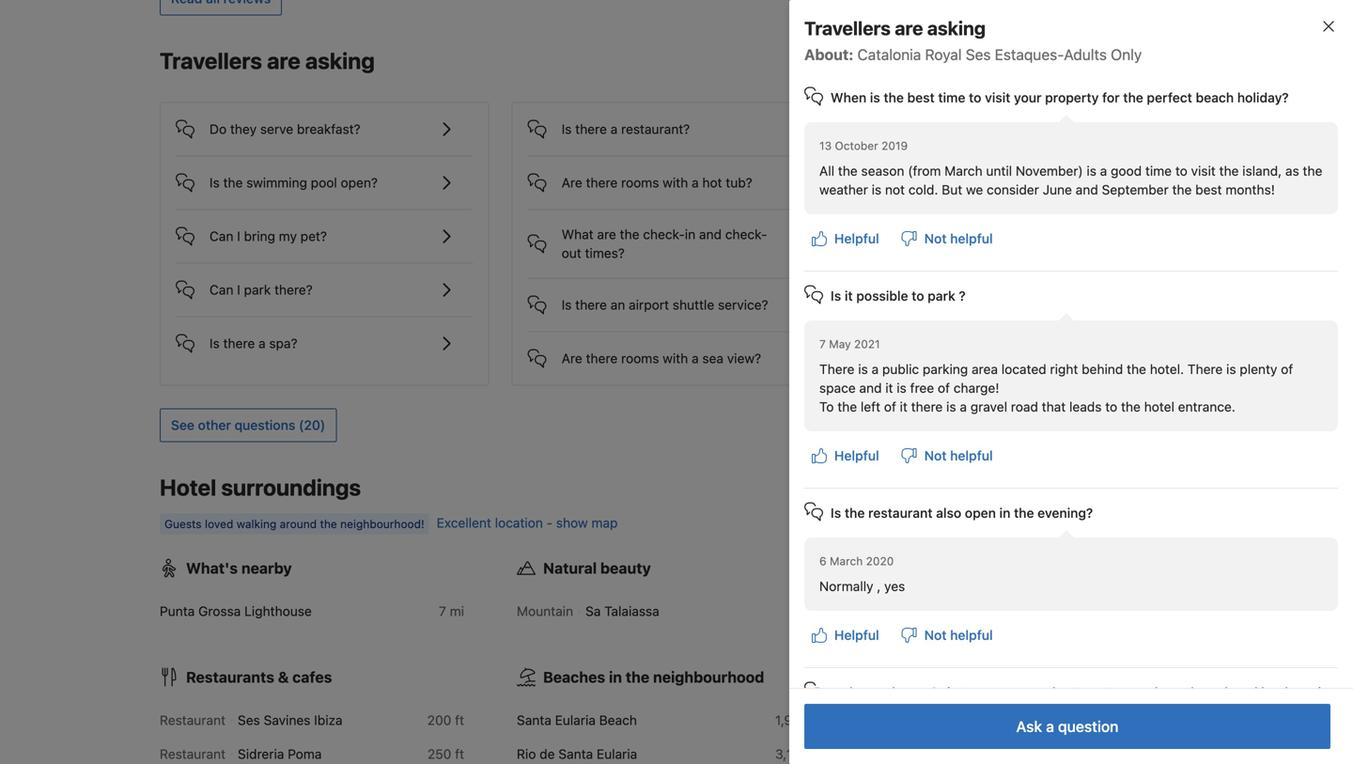 Task type: locate. For each thing, give the bounding box(es) containing it.
months!
[[1226, 182, 1276, 197]]

the left swimming
[[223, 175, 243, 190]]

march right 6
[[830, 555, 863, 568]]

estaques-
[[995, 46, 1065, 63]]

2 helpful button from the top
[[805, 439, 887, 473]]

1 helpful button from the top
[[805, 222, 887, 256]]

helpful for but
[[951, 231, 993, 246]]

2 with from the top
[[663, 350, 688, 366]]

1 horizontal spatial they
[[1187, 685, 1214, 700]]

helpful button
[[805, 222, 887, 256], [805, 439, 887, 473], [805, 619, 887, 652]]

1 vertical spatial i
[[237, 282, 241, 297]]

ask a question button up we have an instant answer to most questions
[[972, 231, 1086, 264]]

1,950 ft
[[776, 712, 822, 728]]

0 vertical spatial helpful
[[951, 231, 993, 246]]

travellers are asking about: catalonia royal ses estaques-adults only
[[805, 17, 1143, 63]]

is there a restaurant?
[[562, 121, 690, 137]]

1 can from the top
[[210, 228, 234, 244]]

2 helpful from the top
[[951, 448, 993, 464]]

check- down "tub?"
[[726, 226, 768, 242]]

1 vertical spatial helpful button
[[805, 439, 887, 473]]

with left sea
[[663, 350, 688, 366]]

there up space
[[820, 361, 855, 377]]

1 vertical spatial travellers
[[160, 47, 262, 74]]

0 vertical spatial visit
[[985, 90, 1011, 105]]

15
[[790, 603, 804, 619]]

1 horizontal spatial march
[[945, 163, 983, 179]]

do they serve breakfast?
[[210, 121, 361, 137]]

airport
[[629, 297, 669, 312]]

1 restaurant from the top
[[160, 712, 226, 728]]

to inside there is a public parking area located right behind the hotel. there is plenty of space and it is free of charge! to the left of it there is a gravel road that leads to the hotel entrance.
[[1106, 399, 1118, 415]]

travellers inside travellers are asking about: catalonia royal ses estaques-adults only
[[805, 17, 891, 39]]

1 availability from the top
[[1117, 54, 1183, 70]]

all the season (from march until november) is a good time to visit the island, as the weather is not cold. but we consider june and september the best months!
[[820, 163, 1323, 197]]

have
[[915, 288, 944, 304]]

of down the parking
[[938, 380, 951, 396]]

1 vertical spatial helpful
[[951, 448, 993, 464]]

asking inside travellers are asking about: catalonia royal ses estaques-adults only
[[928, 17, 986, 39]]

music
[[1292, 685, 1329, 700]]

to
[[820, 399, 834, 415]]

1 not helpful from the top
[[925, 231, 993, 246]]

area up charge!
[[972, 361, 998, 377]]

0 vertical spatial with
[[663, 175, 688, 190]]

0 vertical spatial march
[[945, 163, 983, 179]]

are for travellers are asking about: catalonia royal ses estaques-adults only
[[895, 17, 924, 39]]

there for is there a restaurant?
[[576, 121, 607, 137]]

not helpful button for but
[[895, 222, 1001, 256]]

0 vertical spatial question
[[1021, 240, 1075, 255]]

0 horizontal spatial are
[[267, 47, 301, 74]]

0 horizontal spatial best
[[908, 90, 935, 105]]

not helpful button up closest airports
[[895, 619, 1001, 652]]

but
[[942, 182, 963, 197]]

mi
[[450, 603, 464, 619], [807, 603, 822, 619]]

my
[[279, 228, 297, 244]]

the inside what are the check-in and check- out times?
[[620, 226, 640, 242]]

are
[[895, 17, 924, 39], [267, 47, 301, 74], [597, 226, 617, 242]]

1 i from the top
[[237, 228, 241, 244]]

the left hotel
[[1122, 399, 1141, 415]]

0 vertical spatial helpful button
[[805, 222, 887, 256]]

0 vertical spatial travellers
[[805, 17, 891, 39]]

1 vertical spatial in
[[1000, 505, 1011, 521]]

ask down 'airports' on the right of page
[[1017, 718, 1043, 736]]

best down the royal on the top of page
[[908, 90, 935, 105]]

there inside is there a restaurant? button
[[576, 121, 607, 137]]

questions left (20) at bottom
[[235, 417, 295, 433]]

an
[[947, 288, 962, 304], [611, 297, 626, 312]]

not helpful button down but
[[895, 222, 1001, 256]]

there down is there an airport shuttle service?
[[586, 350, 618, 366]]

0 horizontal spatial there
[[820, 361, 855, 377]]

1 vertical spatial are
[[562, 350, 583, 366]]

3 not helpful button from the top
[[895, 619, 1001, 652]]

santa
[[909, 603, 944, 619], [517, 712, 552, 728], [559, 746, 593, 762]]

is there a spa?
[[210, 335, 298, 351]]

0 vertical spatial santa
[[909, 603, 944, 619]]

1 helpful from the top
[[951, 231, 993, 246]]

1 horizontal spatial asking
[[928, 17, 986, 39]]

0 vertical spatial it
[[845, 288, 853, 304]]

ft right 200
[[455, 712, 464, 728]]

0 vertical spatial asking
[[928, 17, 986, 39]]

1 vertical spatial see availability button
[[1079, 472, 1194, 506]]

see availability up evening?
[[1090, 481, 1183, 497]]

1 vertical spatial they
[[1187, 685, 1214, 700]]

best inside all the season (from march until november) is a good time to visit the island, as the weather is not cold. but we consider june and september the best months!
[[1196, 182, 1223, 197]]

park inside travellers are asking dialog
[[928, 288, 956, 304]]

ask up instant
[[984, 240, 1007, 255]]

2 are from the top
[[562, 350, 583, 366]]

not helpful up is the restaurant also open in the evening?
[[925, 448, 993, 464]]

question
[[1021, 240, 1075, 255], [1059, 718, 1119, 736]]

to right went
[[1009, 685, 1022, 700]]

eulalia
[[948, 603, 987, 619]]

there inside "are there rooms with a sea view?" button
[[586, 350, 618, 366]]

possible
[[857, 288, 909, 304]]

6
[[820, 555, 827, 568]]

hotel
[[160, 474, 216, 500]]

restaurants & cafes
[[186, 668, 332, 686]]

ft right 2,850
[[1170, 603, 1179, 619]]

see other questions (20)
[[171, 417, 326, 433]]

there for is there an airport shuttle service?
[[576, 297, 607, 312]]

space
[[820, 380, 856, 396]]

2 horizontal spatial and
[[1076, 182, 1099, 197]]

2 vertical spatial are
[[597, 226, 617, 242]]

2 not helpful from the top
[[925, 448, 993, 464]]

area up pool.dreadful. at the right
[[899, 685, 926, 700]]

travellers for travellers are asking about: catalonia royal ses estaques-adults only
[[805, 17, 891, 39]]

0 vertical spatial ask a question
[[984, 240, 1075, 255]]

sa
[[586, 603, 601, 619]]

most
[[1073, 288, 1103, 304]]

asking up the royal on the top of page
[[928, 17, 986, 39]]

to inside is the pool area quiet? went to nearby tres torres where they played loud music by the pool.dreadful.
[[1009, 685, 1022, 700]]

1 not from the top
[[925, 231, 947, 246]]

time
[[939, 90, 966, 105], [1146, 163, 1172, 179]]

question up answer
[[1021, 240, 1075, 255]]

1 horizontal spatial of
[[938, 380, 951, 396]]

are for travellers are asking
[[267, 47, 301, 74]]

rooms down is there a restaurant?
[[621, 175, 660, 190]]

1 vertical spatial asking
[[305, 47, 375, 74]]

see availability button up for
[[1079, 45, 1194, 79]]

1 horizontal spatial ses
[[966, 46, 991, 63]]

ft for 3,150 ft
[[812, 746, 822, 762]]

there inside are there rooms with a hot tub? button
[[586, 175, 618, 190]]

7
[[820, 338, 826, 351], [439, 603, 446, 619]]

what are the check-in and check- out times?
[[562, 226, 768, 261]]

&
[[278, 668, 289, 686]]

questions right most
[[1107, 288, 1166, 304]]

ask inside dialog
[[1017, 718, 1043, 736]]

with
[[663, 175, 688, 190], [663, 350, 688, 366]]

7 inside travellers are asking dialog
[[820, 338, 826, 351]]

see up for
[[1090, 54, 1114, 70]]

area inside is the pool area quiet? went to nearby tres torres where they played loud music by the pool.dreadful.
[[899, 685, 926, 700]]

bus left stop
[[990, 603, 1013, 619]]

0 horizontal spatial they
[[230, 121, 257, 137]]

can left bring
[[210, 228, 234, 244]]

restaurant left sidreria
[[160, 746, 226, 762]]

still
[[973, 184, 1006, 206]]

1,950
[[776, 712, 809, 728]]

restaurant
[[160, 712, 226, 728], [160, 746, 226, 762]]

question down tres
[[1059, 718, 1119, 736]]

are up times?
[[597, 226, 617, 242]]

0 vertical spatial in
[[685, 226, 696, 242]]

0 vertical spatial can
[[210, 228, 234, 244]]

there inside is there a spa? button
[[223, 335, 255, 351]]

2,850
[[1131, 603, 1166, 619]]

0 vertical spatial of
[[1282, 361, 1294, 377]]

ft for 1,950 ft
[[812, 712, 822, 728]]

0 vertical spatial are
[[895, 17, 924, 39]]

1 vertical spatial time
[[1146, 163, 1172, 179]]

availability for hotel surroundings
[[1117, 481, 1183, 497]]

instant
[[966, 288, 1007, 304]]

1 check- from the left
[[643, 226, 685, 242]]

(from
[[908, 163, 942, 179]]

march
[[945, 163, 983, 179], [830, 555, 863, 568]]

0 horizontal spatial santa
[[517, 712, 552, 728]]

1 vertical spatial ask a question button
[[805, 704, 1331, 749]]

1 vertical spatial of
[[938, 380, 951, 396]]

1 are from the top
[[562, 175, 583, 190]]

in inside dialog
[[1000, 505, 1011, 521]]

asking up do they serve breakfast? button
[[305, 47, 375, 74]]

tub?
[[726, 175, 753, 190]]

travellers
[[805, 17, 891, 39], [160, 47, 262, 74]]

time down the royal on the top of page
[[939, 90, 966, 105]]

good
[[1111, 163, 1142, 179]]

restaurant for sidreria poma
[[160, 746, 226, 762]]

2 vertical spatial it
[[900, 399, 908, 415]]

best left 'months!'
[[1196, 182, 1223, 197]]

2 see availability button from the top
[[1079, 472, 1194, 506]]

there inside is there an airport shuttle service? button
[[576, 297, 607, 312]]

1 helpful from the top
[[835, 231, 880, 246]]

1 vertical spatial area
[[899, 685, 926, 700]]

1 rooms from the top
[[621, 175, 660, 190]]

helpful button down weather
[[805, 222, 887, 256]]

of right plenty at right top
[[1282, 361, 1294, 377]]

ft for 200 ft
[[455, 712, 464, 728]]

to inside all the season (from march until november) is a good time to visit the island, as the weather is not cold. but we consider june and september the best months!
[[1176, 163, 1188, 179]]

restaurant down restaurants
[[160, 712, 226, 728]]

the left "hotel."
[[1127, 361, 1147, 377]]

0 horizontal spatial park
[[244, 282, 271, 297]]

2 rooms from the top
[[621, 350, 660, 366]]

are inside travellers are asking about: catalonia royal ses estaques-adults only
[[895, 17, 924, 39]]

free
[[911, 380, 935, 396]]

1 horizontal spatial nearby
[[1025, 685, 1068, 700]]

helpful button for there is a public parking area located right behind the hotel. there is plenty of space and it is free of charge! to the left of it there is a gravel road that leads to the hotel entrance.
[[805, 439, 887, 473]]

2 vertical spatial in
[[609, 668, 622, 686]]

not up closest
[[925, 628, 947, 643]]

and inside all the season (from march until november) is a good time to visit the island, as the weather is not cold. but we consider june and september the best months!
[[1076, 182, 1099, 197]]

2 vertical spatial santa
[[559, 746, 593, 762]]

0 horizontal spatial check-
[[643, 226, 685, 242]]

rio de santa eularia
[[517, 746, 638, 762]]

2 helpful from the top
[[835, 448, 880, 464]]

open?
[[341, 175, 378, 190]]

answer
[[1010, 288, 1054, 304]]

an right the 'have' on the right top of the page
[[947, 288, 962, 304]]

santa up rio
[[517, 712, 552, 728]]

are inside what are the check-in and check- out times?
[[597, 226, 617, 242]]

nearby inside is the pool area quiet? went to nearby tres torres where they played loud music by the pool.dreadful.
[[1025, 685, 1068, 700]]

an inside button
[[611, 297, 626, 312]]

quiet?
[[930, 685, 970, 700]]

0 horizontal spatial and
[[699, 226, 722, 242]]

march up we
[[945, 163, 983, 179]]

public
[[883, 361, 920, 377]]

helpful down the gravel at the right bottom
[[951, 448, 993, 464]]

rooms for sea
[[621, 350, 660, 366]]

2 vertical spatial helpful
[[951, 628, 993, 643]]

rio
[[517, 746, 536, 762]]

and right june
[[1076, 182, 1099, 197]]

it left possible
[[845, 288, 853, 304]]

1 see availability from the top
[[1090, 54, 1183, 70]]

is down out
[[562, 297, 572, 312]]

there up the what
[[586, 175, 618, 190]]

asking for travellers are asking
[[305, 47, 375, 74]]

1 see availability button from the top
[[1079, 45, 1194, 79]]

pool left open?
[[311, 175, 337, 190]]

nearby left tres
[[1025, 685, 1068, 700]]

is up 6 march 2020
[[831, 505, 842, 521]]

to right we
[[912, 288, 925, 304]]

2 availability from the top
[[1117, 481, 1183, 497]]

lighthouse
[[244, 603, 312, 619]]

see availability button
[[1079, 45, 1194, 79], [1079, 472, 1194, 506]]

2 restaurant from the top
[[160, 746, 226, 762]]

there left spa?
[[223, 335, 255, 351]]

1 horizontal spatial 7
[[820, 338, 826, 351]]

availability up the perfect
[[1117, 54, 1183, 70]]

1 horizontal spatial bus
[[990, 603, 1013, 619]]

ses inside travellers are asking about: catalonia royal ses estaques-adults only
[[966, 46, 991, 63]]

i left there?
[[237, 282, 241, 297]]

is for is the restaurant also open in the evening?
[[831, 505, 842, 521]]

not helpful down but
[[925, 231, 993, 246]]

can up is there a spa?
[[210, 282, 234, 297]]

loud
[[1262, 685, 1289, 700]]

nearby up lighthouse
[[241, 559, 292, 577]]

mi right 15
[[807, 603, 822, 619]]

not helpful for charge!
[[925, 448, 993, 464]]

travellers up "do"
[[160, 47, 262, 74]]

helpful button down to
[[805, 439, 887, 473]]

1 mi from the left
[[450, 603, 464, 619]]

1 vertical spatial availability
[[1117, 481, 1183, 497]]

are for are there rooms with a sea view?
[[562, 350, 583, 366]]

are there rooms with a sea view? button
[[528, 332, 826, 370]]

royal
[[926, 46, 962, 63]]

0 vertical spatial are
[[562, 175, 583, 190]]

beach
[[600, 712, 637, 728]]

santa eulalia bus stop
[[909, 603, 1045, 619]]

the inside is the swimming pool open? button
[[223, 175, 243, 190]]

it right left
[[900, 399, 908, 415]]

is up by
[[831, 685, 842, 700]]

1 horizontal spatial ask
[[1017, 718, 1043, 736]]

ft for 2,850 ft
[[1170, 603, 1179, 619]]

1 vertical spatial ses
[[238, 712, 260, 728]]

1 vertical spatial ask
[[1017, 718, 1043, 736]]

0 horizontal spatial area
[[899, 685, 926, 700]]

helpful button for normally , yes
[[805, 619, 887, 652]]

not helpful button
[[895, 222, 1001, 256], [895, 439, 1001, 473], [895, 619, 1001, 652]]

1 vertical spatial question
[[1059, 718, 1119, 736]]

are up the do they serve breakfast?
[[267, 47, 301, 74]]

cold.
[[909, 182, 939, 197]]

1 vertical spatial see
[[171, 417, 195, 433]]

i left bring
[[237, 228, 241, 244]]

are
[[562, 175, 583, 190], [562, 350, 583, 366]]

3 helpful from the top
[[835, 628, 880, 643]]

0 vertical spatial helpful
[[835, 231, 880, 246]]

1 vertical spatial pool
[[869, 685, 896, 700]]

1 with from the top
[[663, 175, 688, 190]]

2 not helpful button from the top
[[895, 439, 1001, 473]]

1 horizontal spatial in
[[685, 226, 696, 242]]

1 vertical spatial are
[[267, 47, 301, 74]]

they right where
[[1187, 685, 1214, 700]]

1 vertical spatial and
[[699, 226, 722, 242]]

0 vertical spatial restaurant
[[160, 712, 226, 728]]

2 not from the top
[[925, 448, 947, 464]]

helpful for weather
[[835, 231, 880, 246]]

1 horizontal spatial mi
[[807, 603, 822, 619]]

0 vertical spatial area
[[972, 361, 998, 377]]

3 not from the top
[[925, 628, 947, 643]]

7 mi
[[439, 603, 464, 619]]

tres
[[1072, 685, 1098, 700]]

not helpful button up also
[[895, 439, 1001, 473]]

pool
[[311, 175, 337, 190], [869, 685, 896, 700]]

helpful for it
[[835, 448, 880, 464]]

0 horizontal spatial bus
[[874, 603, 897, 619]]

area
[[972, 361, 998, 377], [899, 685, 926, 700]]

see other questions (20) button
[[160, 408, 337, 442]]

question inside travellers are asking dialog
[[1059, 718, 1119, 736]]

3 helpful button from the top
[[805, 619, 887, 652]]

2 check- from the left
[[726, 226, 768, 242]]

is for is there a restaurant?
[[562, 121, 572, 137]]

are up catalonia on the right of page
[[895, 17, 924, 39]]

helpful
[[835, 231, 880, 246], [835, 448, 880, 464], [835, 628, 880, 643]]

travellers up about:
[[805, 17, 891, 39]]

is for is there a spa?
[[210, 335, 220, 351]]

what
[[562, 226, 594, 242]]

2 i from the top
[[237, 282, 241, 297]]

2 horizontal spatial are
[[895, 17, 924, 39]]

we have an instant answer to most questions
[[892, 288, 1166, 304]]

there for are there rooms with a hot tub?
[[586, 175, 618, 190]]

are there rooms with a hot tub? button
[[528, 156, 826, 194]]

there is a public parking area located right behind the hotel. there is plenty of space and it is free of charge! to the left of it there is a gravel road that leads to the hotel entrance.
[[820, 361, 1294, 415]]

2 mi from the left
[[807, 603, 822, 619]]

restaurant
[[869, 505, 933, 521]]

2 vertical spatial not
[[925, 628, 947, 643]]

1 vertical spatial with
[[663, 350, 688, 366]]

ft right 250
[[455, 746, 464, 762]]

0 horizontal spatial questions
[[235, 417, 295, 433]]

there left restaurant?
[[576, 121, 607, 137]]

bus down , on the right
[[874, 603, 897, 619]]

in inside what are the check-in and check- out times?
[[685, 226, 696, 242]]

2 can from the top
[[210, 282, 234, 297]]

eularia up rio de santa eularia
[[555, 712, 596, 728]]

1 vertical spatial best
[[1196, 182, 1223, 197]]

0 vertical spatial not helpful button
[[895, 222, 1001, 256]]

time up september
[[1146, 163, 1172, 179]]

1 vertical spatial santa
[[517, 712, 552, 728]]

is for is the swimming pool open?
[[210, 175, 220, 190]]

a inside all the season (from march until november) is a good time to visit the island, as the weather is not cold. but we consider june and september the best months!
[[1101, 163, 1108, 179]]

1 vertical spatial ask a question
[[1017, 718, 1119, 736]]

2020
[[867, 555, 894, 568]]

mi for what's nearby
[[450, 603, 464, 619]]

1 vertical spatial not helpful
[[925, 448, 993, 464]]

1 horizontal spatial eularia
[[597, 746, 638, 762]]

1 bus from the left
[[874, 603, 897, 619]]

1 horizontal spatial and
[[860, 380, 882, 396]]

in right open on the right
[[1000, 505, 1011, 521]]

1 vertical spatial not
[[925, 448, 947, 464]]

to
[[969, 90, 982, 105], [1176, 163, 1188, 179], [912, 288, 925, 304], [1057, 288, 1069, 304], [1106, 399, 1118, 415], [1009, 685, 1022, 700]]

with for hot
[[663, 175, 688, 190]]

2 see availability from the top
[[1090, 481, 1183, 497]]

that
[[1042, 399, 1066, 415]]

0 horizontal spatial of
[[885, 399, 897, 415]]

1 vertical spatial march
[[830, 555, 863, 568]]

can for can i park there?
[[210, 282, 234, 297]]

0 vertical spatial best
[[908, 90, 935, 105]]

santa right de
[[559, 746, 593, 762]]

0 vertical spatial rooms
[[621, 175, 660, 190]]

0 horizontal spatial eularia
[[555, 712, 596, 728]]

beauty
[[601, 559, 651, 577]]

can
[[210, 228, 234, 244], [210, 282, 234, 297]]

there?
[[275, 282, 313, 297]]

the left evening?
[[1014, 505, 1035, 521]]

0 vertical spatial i
[[237, 228, 241, 244]]

0 vertical spatial nearby
[[241, 559, 292, 577]]

asking
[[928, 17, 986, 39], [305, 47, 375, 74]]

sidreria
[[238, 746, 284, 762]]

0 horizontal spatial mi
[[450, 603, 464, 619]]

not helpful button for charge!
[[895, 439, 1001, 473]]

see availability button down hotel
[[1079, 472, 1194, 506]]

there down the free at the right of page
[[912, 399, 943, 415]]

is down 2021
[[859, 361, 868, 377]]

in right beaches on the bottom of page
[[609, 668, 622, 686]]

to right leads
[[1106, 399, 1118, 415]]

helpful down weather
[[835, 231, 880, 246]]

they inside is the pool area quiet? went to nearby tres torres where they played loud music by the pool.dreadful.
[[1187, 685, 1214, 700]]

1 horizontal spatial pool
[[869, 685, 896, 700]]

weather
[[820, 182, 869, 197]]

see up evening?
[[1090, 481, 1114, 497]]

the up times?
[[620, 226, 640, 242]]

helpful down left
[[835, 448, 880, 464]]

for
[[1103, 90, 1120, 105]]

of right left
[[885, 399, 897, 415]]

punta
[[160, 603, 195, 619]]

1 vertical spatial helpful
[[835, 448, 880, 464]]

1 horizontal spatial are
[[597, 226, 617, 242]]

2 bus from the left
[[990, 603, 1013, 619]]

2 horizontal spatial santa
[[909, 603, 944, 619]]

is inside is the pool area quiet? went to nearby tres torres where they played loud music by the pool.dreadful.
[[831, 685, 842, 700]]

1 vertical spatial see availability
[[1090, 481, 1183, 497]]

0 vertical spatial see
[[1090, 54, 1114, 70]]

ask a question inside travellers are asking dialog
[[1017, 718, 1119, 736]]

1 not helpful button from the top
[[895, 222, 1001, 256]]

1 horizontal spatial an
[[947, 288, 962, 304]]

2 vertical spatial helpful
[[835, 628, 880, 643]]

they right "do"
[[230, 121, 257, 137]]



Task type: vqa. For each thing, say whether or not it's contained in the screenshot.
Sao Vicente Lodge - Atlantic Retreat link
no



Task type: describe. For each thing, give the bounding box(es) containing it.
to left most
[[1057, 288, 1069, 304]]

2 horizontal spatial it
[[900, 399, 908, 415]]

stop
[[1016, 603, 1045, 619]]

when
[[831, 90, 867, 105]]

7 may 2021
[[820, 338, 881, 351]]

pool.dreadful.
[[873, 704, 962, 719]]

the right by
[[850, 704, 870, 719]]

question for the top "ask a question" button
[[1021, 240, 1075, 255]]

service?
[[718, 297, 769, 312]]

(20)
[[299, 417, 326, 433]]

there for is there a spa?
[[223, 335, 255, 351]]

savines
[[264, 712, 311, 728]]

see for hotel surroundings
[[1090, 481, 1114, 497]]

see availability for travellers are asking
[[1090, 54, 1183, 70]]

can for can i bring my pet?
[[210, 228, 234, 244]]

0 vertical spatial eularia
[[555, 712, 596, 728]]

left
[[861, 399, 881, 415]]

0 vertical spatial time
[[939, 90, 966, 105]]

season
[[862, 163, 905, 179]]

2 vertical spatial of
[[885, 399, 897, 415]]

property
[[1046, 90, 1099, 105]]

parking
[[923, 361, 969, 377]]

the left restaurant
[[845, 505, 865, 521]]

to left your
[[969, 90, 982, 105]]

0 horizontal spatial in
[[609, 668, 622, 686]]

is right 'when'
[[870, 90, 881, 105]]

the up 'months!'
[[1220, 163, 1240, 179]]

surroundings
[[221, 474, 361, 500]]

not helpful for but
[[925, 231, 993, 246]]

is for is there an airport shuttle service?
[[562, 297, 572, 312]]

0 horizontal spatial ses
[[238, 712, 260, 728]]

2021
[[855, 338, 881, 351]]

hotel surroundings
[[160, 474, 361, 500]]

may
[[829, 338, 851, 351]]

perfect
[[1147, 90, 1193, 105]]

restaurant for ses savines ibiza
[[160, 712, 226, 728]]

june
[[1043, 182, 1073, 197]]

is left not on the right of page
[[872, 182, 882, 197]]

santa eularia beach
[[517, 712, 637, 728]]

beach
[[1196, 90, 1235, 105]]

are for what are the check-in and check- out times?
[[597, 226, 617, 242]]

we
[[892, 288, 912, 304]]

only
[[1111, 46, 1143, 63]]

is left plenty at right top
[[1227, 361, 1237, 377]]

closest
[[901, 668, 956, 686]]

helpful button for all the season (from march until november) is a good time to visit the island, as the weather is not cold. but we consider june and september the best months!
[[805, 222, 887, 256]]

ask a question for "ask a question" button in travellers are asking dialog
[[1017, 718, 1119, 736]]

park inside button
[[244, 282, 271, 297]]

santa for santa eulalia bus stop
[[909, 603, 944, 619]]

3,150 ft
[[776, 746, 822, 762]]

i for park
[[237, 282, 241, 297]]

by
[[831, 704, 846, 719]]

7 for 7 mi
[[439, 603, 446, 619]]

0 vertical spatial ask
[[984, 240, 1007, 255]]

beaches in the neighbourhood
[[543, 668, 765, 686]]

march inside all the season (from march until november) is a good time to visit the island, as the weather is not cold. but we consider june and september the best months!
[[945, 163, 983, 179]]

is for is the pool area quiet? went to nearby tres torres where they played loud music by the pool.dreadful.
[[831, 685, 842, 700]]

talaiassa
[[605, 603, 660, 619]]

there inside there is a public parking area located right behind the hotel. there is plenty of space and it is free of charge! to the left of it there is a gravel road that leads to the hotel entrance.
[[912, 399, 943, 415]]

ask a question for the top "ask a question" button
[[984, 240, 1075, 255]]

with for sea
[[663, 350, 688, 366]]

out
[[562, 245, 582, 261]]

the right for
[[1124, 90, 1144, 105]]

ses savines ibiza
[[238, 712, 343, 728]]

15 mi
[[790, 603, 822, 619]]

as
[[1286, 163, 1300, 179]]

see availability button for hotel surroundings
[[1079, 472, 1194, 506]]

see inside button
[[171, 417, 195, 433]]

2 there from the left
[[1188, 361, 1223, 377]]

200
[[428, 712, 452, 728]]

0 horizontal spatial visit
[[985, 90, 1011, 105]]

other
[[198, 417, 231, 433]]

normally , yes
[[820, 579, 906, 594]]

what's nearby
[[186, 559, 292, 577]]

the right to
[[838, 399, 858, 415]]

natural
[[543, 559, 597, 577]]

travellers are asking
[[160, 47, 375, 74]]

asking for travellers are asking about: catalonia royal ses estaques-adults only
[[928, 17, 986, 39]]

can i park there?
[[210, 282, 313, 297]]

0 horizontal spatial nearby
[[241, 559, 292, 577]]

holiday?
[[1238, 90, 1290, 105]]

i for bring
[[237, 228, 241, 244]]

do
[[210, 121, 227, 137]]

there for are there rooms with a sea view?
[[586, 350, 618, 366]]

still looking?
[[973, 184, 1086, 206]]

and inside there is a public parking area located right behind the hotel. there is plenty of space and it is free of charge! to the left of it there is a gravel road that leads to the hotel entrance.
[[860, 380, 882, 396]]

7 for 7 may 2021
[[820, 338, 826, 351]]

bring
[[244, 228, 275, 244]]

see for travellers are asking
[[1090, 54, 1114, 70]]

1 vertical spatial eularia
[[597, 746, 638, 762]]

leads
[[1070, 399, 1102, 415]]

breakfast?
[[297, 121, 361, 137]]

travellers for travellers are asking
[[160, 47, 262, 74]]

yes
[[885, 579, 906, 594]]

looking?
[[1011, 184, 1086, 206]]

until
[[987, 163, 1013, 179]]

the up weather
[[838, 163, 858, 179]]

an for airport
[[611, 297, 626, 312]]

the down catalonia on the right of page
[[884, 90, 904, 105]]

about:
[[805, 46, 854, 63]]

and inside what are the check-in and check- out times?
[[699, 226, 722, 242]]

times?
[[585, 245, 625, 261]]

consider
[[987, 182, 1040, 197]]

are for are there rooms with a hot tub?
[[562, 175, 583, 190]]

mi for natural beauty
[[807, 603, 822, 619]]

open
[[965, 505, 997, 521]]

the up beach
[[626, 668, 650, 686]]

de
[[540, 746, 555, 762]]

pool inside is the swimming pool open? button
[[311, 175, 337, 190]]

,
[[877, 579, 881, 594]]

3 not helpful from the top
[[925, 628, 993, 643]]

availability for travellers are asking
[[1117, 54, 1183, 70]]

0 vertical spatial questions
[[1107, 288, 1166, 304]]

the up by
[[845, 685, 865, 700]]

santa for santa eularia beach
[[517, 712, 552, 728]]

not for of
[[925, 448, 947, 464]]

the right as
[[1304, 163, 1323, 179]]

area inside there is a public parking area located right behind the hotel. there is plenty of space and it is free of charge! to the left of it there is a gravel road that leads to the hotel entrance.
[[972, 361, 998, 377]]

helpful for charge!
[[951, 448, 993, 464]]

airports
[[959, 668, 1017, 686]]

what's
[[186, 559, 238, 577]]

13 october 2019
[[820, 139, 908, 152]]

is the restaurant also open in the evening?
[[831, 505, 1094, 521]]

1 there from the left
[[820, 361, 855, 377]]

time inside all the season (from march until november) is a good time to visit the island, as the weather is not cold. but we consider june and september the best months!
[[1146, 163, 1172, 179]]

questions inside button
[[235, 417, 295, 433]]

is left good
[[1087, 163, 1097, 179]]

ask a question button inside travellers are asking dialog
[[805, 704, 1331, 749]]

restaurants
[[186, 668, 275, 686]]

ft for 250 ft
[[455, 746, 464, 762]]

1 vertical spatial it
[[886, 380, 894, 396]]

can i park there? button
[[176, 264, 474, 301]]

1 horizontal spatial santa
[[559, 746, 593, 762]]

is it possible to park ?
[[831, 288, 966, 304]]

plenty
[[1240, 361, 1278, 377]]

evening?
[[1038, 505, 1094, 521]]

not for cold.
[[925, 231, 947, 246]]

is there a restaurant? button
[[528, 103, 826, 140]]

sa talaiassa
[[586, 603, 660, 619]]

an for instant
[[947, 288, 962, 304]]

see availability button for travellers are asking
[[1079, 45, 1194, 79]]

normally
[[820, 579, 874, 594]]

sidreria poma
[[238, 746, 322, 762]]

hotel
[[1145, 399, 1175, 415]]

3,150
[[776, 746, 809, 762]]

question for "ask a question" button in travellers are asking dialog
[[1059, 718, 1119, 736]]

rooms for hot
[[621, 175, 660, 190]]

3 helpful from the top
[[951, 628, 993, 643]]

is there an airport shuttle service?
[[562, 297, 769, 312]]

your
[[1015, 90, 1042, 105]]

they inside button
[[230, 121, 257, 137]]

is for is it possible to park ?
[[831, 288, 842, 304]]

0 vertical spatial ask a question button
[[972, 231, 1086, 264]]

travellers are asking dialog
[[760, 0, 1354, 764]]

where
[[1145, 685, 1183, 700]]

is down charge!
[[947, 399, 957, 415]]

250
[[428, 746, 452, 762]]

punta grossa lighthouse
[[160, 603, 312, 619]]

visit inside all the season (from march until november) is a good time to visit the island, as the weather is not cold. but we consider june and september the best months!
[[1192, 163, 1216, 179]]

6 march 2020
[[820, 555, 894, 568]]

pool inside is the pool area quiet? went to nearby tres torres where they played loud music by the pool.dreadful.
[[869, 685, 896, 700]]

see availability for hotel surroundings
[[1090, 481, 1183, 497]]

adults
[[1065, 46, 1107, 63]]

the right september
[[1173, 182, 1193, 197]]

13
[[820, 139, 832, 152]]

is down public
[[897, 380, 907, 396]]

mountain
[[517, 603, 574, 619]]



